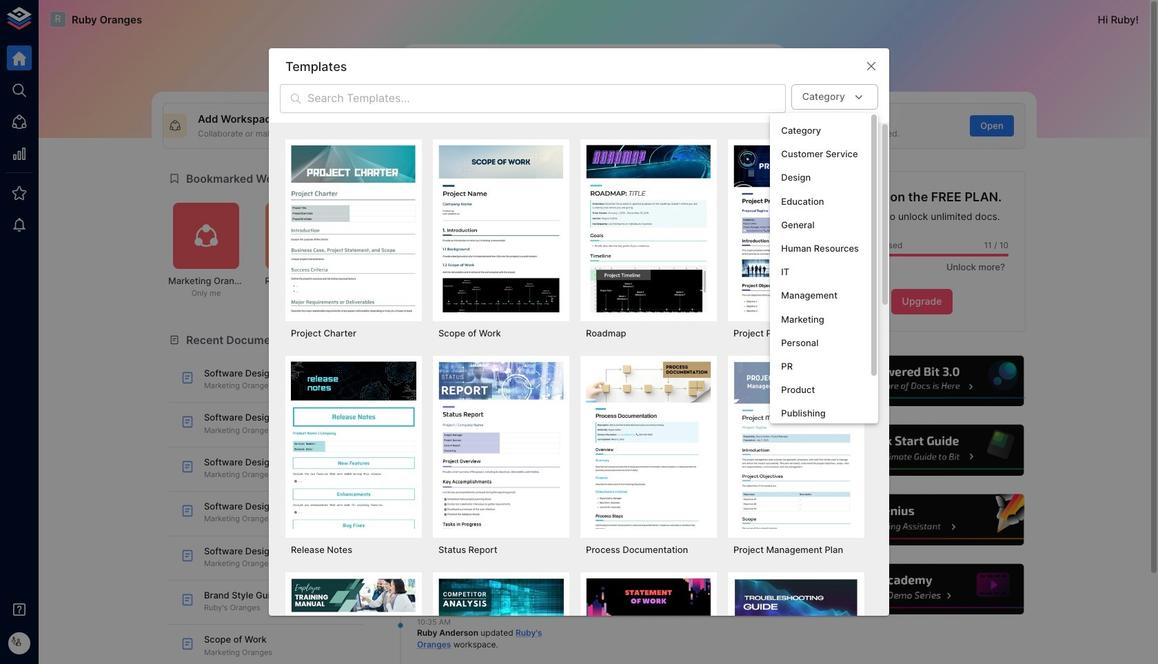 Task type: locate. For each thing, give the bounding box(es) containing it.
employee training manual image
[[291, 578, 417, 664]]

competitor research report image
[[439, 578, 564, 664]]

2 help image from the top
[[819, 423, 1026, 478]]

dialog
[[269, 48, 890, 664]]

3 help image from the top
[[819, 493, 1026, 547]]

project proposal image
[[734, 145, 859, 312]]

project management plan image
[[734, 362, 859, 529]]

process documentation image
[[586, 362, 712, 529]]

4 help image from the top
[[819, 562, 1026, 617]]

help image
[[819, 354, 1026, 408], [819, 423, 1026, 478], [819, 493, 1026, 547], [819, 562, 1026, 617]]



Task type: vqa. For each thing, say whether or not it's contained in the screenshot.
2nd the help "IMAGE" from the top
yes



Task type: describe. For each thing, give the bounding box(es) containing it.
release notes image
[[291, 362, 417, 529]]

scope of work image
[[439, 145, 564, 312]]

roadmap image
[[586, 145, 712, 312]]

1 help image from the top
[[819, 354, 1026, 408]]

troubleshooting guide image
[[734, 578, 859, 664]]

Search Templates... text field
[[308, 84, 786, 113]]

statement of work image
[[586, 578, 712, 664]]

project charter image
[[291, 145, 417, 312]]

status report image
[[439, 362, 564, 529]]



